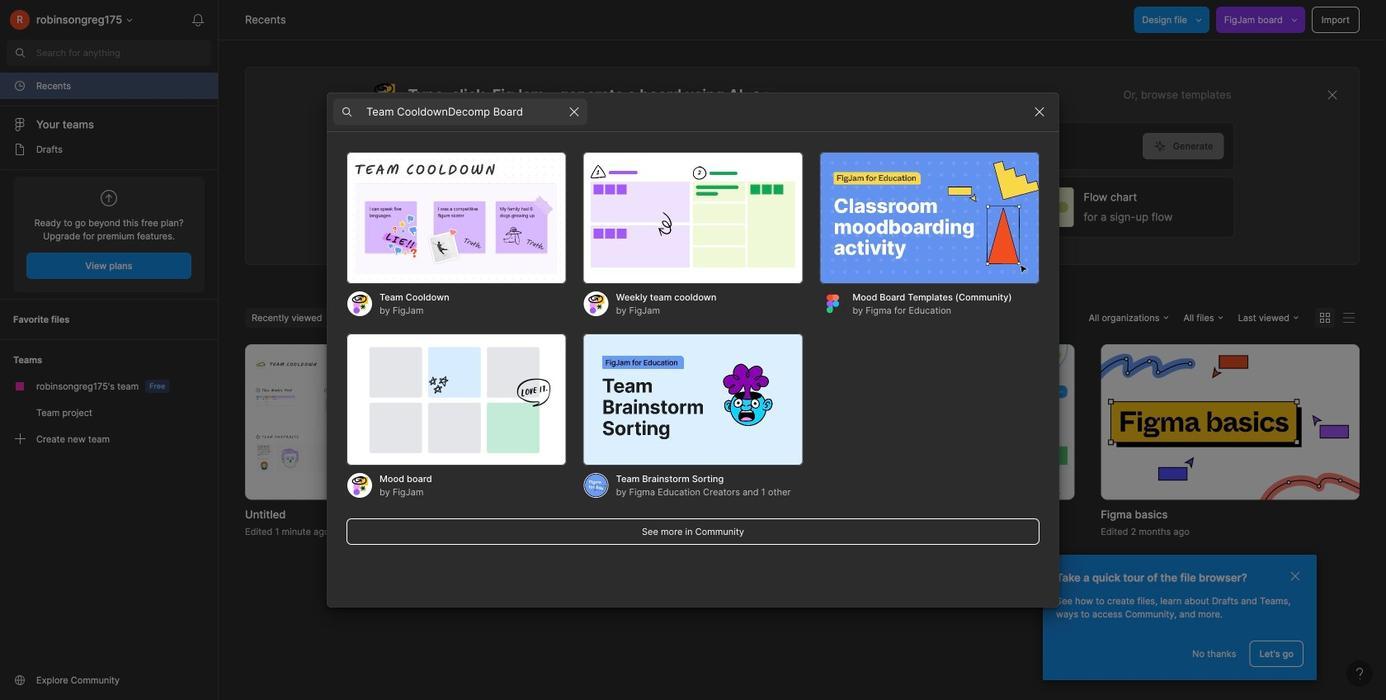Task type: describe. For each thing, give the bounding box(es) containing it.
Search for anything text field
[[36, 46, 211, 59]]

Ex: A weekly team meeting, starting with an ice breaker field
[[371, 123, 1143, 169]]

weekly team cooldown image
[[583, 152, 804, 284]]

team cooldown image
[[347, 152, 567, 284]]

community 16 image
[[13, 674, 26, 687]]



Task type: vqa. For each thing, say whether or not it's contained in the screenshot.
bell 32 image
yes



Task type: locate. For each thing, give the bounding box(es) containing it.
mood board image
[[347, 334, 567, 466]]

search 32 image
[[7, 40, 33, 66]]

mood board templates (community) image
[[820, 152, 1040, 284]]

team brainstorm sorting image
[[583, 334, 804, 466]]

bell 32 image
[[185, 7, 211, 33]]

page 16 image
[[13, 143, 26, 156]]

file thumbnail image
[[531, 344, 790, 500], [816, 344, 1075, 500], [1101, 344, 1360, 500], [253, 355, 496, 489]]

recent 16 image
[[13, 79, 26, 92]]

Search templates text field
[[367, 102, 561, 122]]

dialog
[[327, 92, 1060, 608]]



